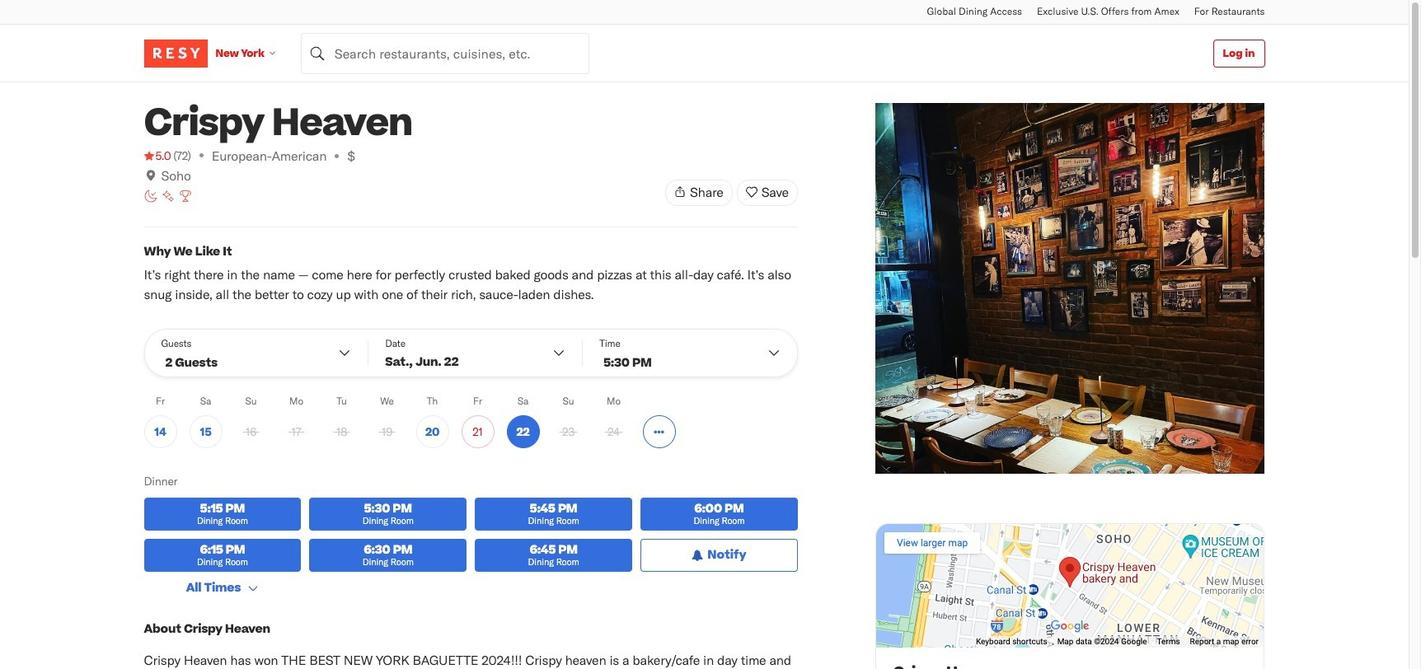 Task type: describe. For each thing, give the bounding box(es) containing it.
Search restaurants, cuisines, etc. text field
[[301, 33, 589, 74]]



Task type: locate. For each thing, give the bounding box(es) containing it.
5.0 out of 5 stars image
[[144, 148, 171, 164]]

None field
[[301, 33, 589, 74]]



Task type: vqa. For each thing, say whether or not it's contained in the screenshot.
5.0 out of 5 stars 'image'
yes



